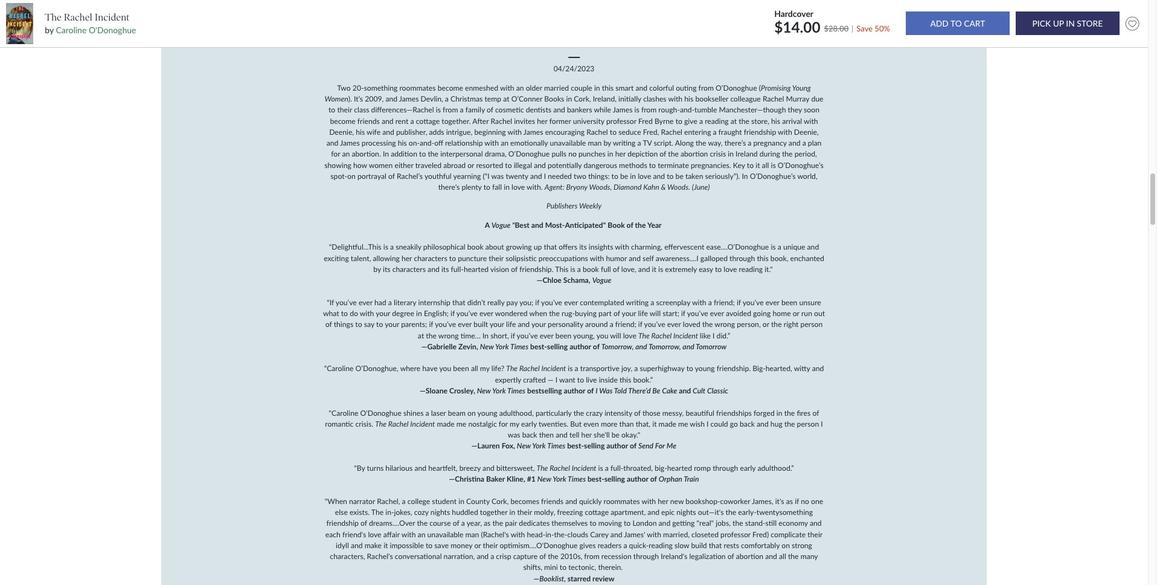 Task type: locate. For each thing, give the bounding box(es) containing it.
0 vertical spatial professor
[[607, 116, 637, 125]]

young for on
[[478, 408, 498, 417]]

through right romp
[[713, 464, 739, 473]]

friends inside the "when narrator rachel, a college student in county cork, becomes friends and quickly roommates with her new bookshop-coworker james, it's as if no one else exists. the in-jokes, cozy nights huddled together in their moldy, freezing cottage apartment, and epic nights out—it's the early-twentysomething friendship of dreams....over the course of a year, as the pair dedicates themselves to moving to london and getting "real" jobs, the stand-still economy and each friend's love affair with an unavailable man (rachel's with head-in-the-clouds carey and james' with married, closeted professor fred) complicate their idyll and make it impossible to save money or their optimism....o'donoghue gives readers a quick-reading slow build that rests comfortably on strong characters, rachel's conversational narration, and a crisp capture of the 2010s, from recession through ireland's legalization of abortion and all the many shifts, mini to tectonic, therein. — booklist, starred review
[[542, 497, 564, 506]]

0 horizontal spatial you
[[440, 364, 452, 373]]

and up love,
[[629, 254, 641, 263]]

author inside the rachel incident like i did." —gabrielle zevin, new york times best-selling author of tomorrow, and tomorrow, and tomorrow
[[570, 342, 592, 351]]

on inside ). it's 2009, and james devlin, a christmas temp at o'conner books in cork, ireland, initially clashes with his bookseller colleague rachel murray due to their class differences—rachel is from a family of cosmetic dentists and bankers while james is from rough-and-tumble manchester—though they soon become friends and rent a cottage together. after rachel invites her former university professor fred byrne to give a reading at the store, his arrival with deenie, his wife and publisher, adds intrigue, beginning with james encouraging rachel to seduce fred, rachel entering a fraught friendship with deenie, and james processing his on-and-off relationship with an emotionally unavailable man by writing a tv script. along the way, there's a pregnancy and a plan for an abortion. in addition to the interpersonal drama, o'donoghue pulls no punches in her depiction of the abortion crisis in ireland during the period, showing how women either traveled abroad or resorted to illegal and potentially dangerous methods to terminate pregnancies. key to it all is o'donoghue's spot-on portrayal of rachel's youthful yearning ("i was twenty and i needed two things: to be in love and to be taken seriously"). in o'donoghue's world, there's plenty to fall in love with.
[[348, 172, 356, 181]]

0 vertical spatial at
[[504, 94, 510, 103]]

love inside "if you've ever had a literary internship that didn't really pay you; if you've ever contemplated writing a screenplay with a friend; if you've ever been unsure what to do with your degree in english; if you've ever wondered when the rug-buying part of your life will start; if you've ever avoided going home or run out of things to say to your parents; if you've ever built your life and your personality around a friend; if you've ever loved the wrong person, or the right person at the wrong time… in short, if you've ever been young, you will love
[[623, 331, 637, 340]]

each
[[326, 530, 341, 539]]

was inside ). it's 2009, and james devlin, a christmas temp at o'conner books in cork, ireland, initially clashes with his bookseller colleague rachel murray due to their class differences—rachel is from a family of cosmetic dentists and bankers while james is from rough-and-tumble manchester—though they soon become friends and rent a cottage together. after rachel invites her former university professor fred byrne to give a reading at the store, his arrival with deenie, his wife and publisher, adds intrigue, beginning with james encouraging rachel to seduce fred, rachel entering a fraught friendship with deenie, and james processing his on-and-off relationship with an emotionally unavailable man by writing a tv script. along the way, there's a pregnancy and a plan for an abortion. in addition to the interpersonal drama, o'donoghue pulls no punches in her depiction of the abortion crisis in ireland during the period, showing how women either traveled abroad or resorted to illegal and potentially dangerous methods to terminate pregnancies. key to it all is o'donoghue's spot-on portrayal of rachel's youthful yearning ("i was twenty and i needed two things: to be in love and to be taken seriously"). in o'donoghue's world, there's plenty to fall in love with.
[[492, 172, 504, 181]]

person down fires
[[798, 419, 820, 428]]

0 horizontal spatial made
[[437, 419, 455, 428]]

love inside "delightful...this is a sneakily philosophical book about growing up that offers its insights with charming, effervescent ease....o'donoghue is a unique and exciting talent, allowing her characters to puncture their solipsistic preoccupations with humor and self awareness....i galloped through this book, enchanted by its characters and its full-hearted vision of friendship. this is a book full of love, and it is extremely easy to love reading it." —chloe schama, vogue
[[724, 265, 738, 274]]

bookshop-
[[686, 497, 721, 506]]

vogue
[[492, 220, 511, 230], [593, 276, 612, 285]]

it inside the rachel incident made me nostalgic for my early twenties. but even more than that, it made me wish i could go back and hug the person i was back then and tell her she'll be okay." —lauren fox, new york times best-selling author of send for me
[[653, 419, 657, 428]]

o'donoghue up crisis.
[[360, 408, 402, 417]]

and down forged
[[757, 419, 769, 428]]

you've down start;
[[645, 320, 666, 329]]

the inside 'the rachel incident by caroline o'donoghue'
[[45, 11, 62, 23]]

friendships
[[717, 408, 752, 417]]

entering
[[685, 127, 712, 136]]

1 vertical spatial man
[[466, 530, 479, 539]]

all inside ). it's 2009, and james devlin, a christmas temp at o'conner books in cork, ireland, initially clashes with his bookseller colleague rachel murray due to their class differences—rachel is from a family of cosmetic dentists and bankers while james is from rough-and-tumble manchester—though they soon become friends and rent a cottage together. after rachel invites her former university professor fred byrne to give a reading at the store, his arrival with deenie, his wife and publisher, adds intrigue, beginning with james encouraging rachel to seduce fred, rachel entering a fraught friendship with deenie, and james processing his on-and-off relationship with an emotionally unavailable man by writing a tv script. along the way, there's a pregnancy and a plan for an abortion. in addition to the interpersonal drama, o'donoghue pulls no punches in her depiction of the abortion crisis in ireland during the period, showing how women either traveled abroad or resorted to illegal and potentially dangerous methods to terminate pregnancies. key to it all is o'donoghue's spot-on portrayal of rachel's youthful yearning ("i was twenty and i needed two things: to be in love and to be taken seriously"). in o'donoghue's world, there's plenty to fall in love with.
[[762, 161, 770, 170]]

times inside the "by turns hilarious and heartfelt, breezy and bittersweet, the rachel incident is a full-throated, big-hearted romp through early adulthood." —christina baker kline, #1 new york times best-selling author of orphan train
[[568, 475, 586, 484]]

traveled
[[416, 161, 442, 170]]

on inside the "when narrator rachel, a college student in county cork, becomes friends and quickly roommates with her new bookshop-coworker james, it's as if no one else exists. the in-jokes, cozy nights huddled together in their moldy, freezing cottage apartment, and epic nights out—it's the early-twentysomething friendship of dreams....over the course of a year, as the pair dedicates themselves to moving to london and getting "real" jobs, the stand-still economy and each friend's love affair with an unavailable man (rachel's with head-in-the-clouds carey and james' with married, closeted professor fred) complicate their idyll and make it impossible to save money or their optimism....o'donoghue gives readers a quick-reading slow build that rests comfortably on strong characters, rachel's conversational narration, and a crisp capture of the 2010s, from recession through ireland's legalization of abortion and all the many shifts, mini to tectonic, therein. — booklist, starred review
[[782, 541, 791, 550]]

tomorrow, up superhighway
[[649, 342, 681, 351]]

0 horizontal spatial reading
[[649, 541, 673, 550]]

your right part at the bottom right
[[622, 309, 637, 318]]

by inside "delightful...this is a sneakily philosophical book about growing up that offers its insights with charming, effervescent ease....o'donoghue is a unique and exciting talent, allowing her characters to puncture their solipsistic preoccupations with humor and self awareness....i galloped through this book, enchanted by its characters and its full-hearted vision of friendship. this is a book full of love, and it is extremely easy to love reading it." —chloe schama, vogue
[[374, 265, 381, 274]]

be inside the rachel incident made me nostalgic for my early twenties. but even more than that, it made me wish i could go back and hug the person i was back then and tell her she'll be okay." —lauren fox, new york times best-selling author of send for me
[[612, 430, 620, 439]]

this inside "delightful...this is a sneakily philosophical book about growing up that offers its insights with charming, effervescent ease....o'donoghue is a unique and exciting talent, allowing her characters to puncture their solipsistic preoccupations with humor and self awareness....i galloped through this book, enchanted by its characters and its full-hearted vision of friendship. this is a book full of love, and it is extremely easy to love reading it." —chloe schama, vogue
[[758, 254, 769, 263]]

the inside the "when narrator rachel, a college student in county cork, becomes friends and quickly roommates with her new bookshop-coworker james, it's as if no one else exists. the in-jokes, cozy nights huddled together in their moldy, freezing cottage apartment, and epic nights out—it's the early-twentysomething friendship of dreams....over the course of a year, as the pair dedicates themselves to moving to london and getting "real" jobs, the stand-still economy and each friend's love affair with an unavailable man (rachel's with head-in-the-clouds carey and james' with married, closeted professor fred) complicate their idyll and make it impossible to save money or their optimism....o'donoghue gives readers a quick-reading slow build that rests comfortably on strong characters, rachel's conversational narration, and a crisp capture of the 2010s, from recession through ireland's legalization of abortion and all the many shifts, mini to tectonic, therein. — booklist, starred review
[[372, 508, 384, 517]]

of down young,
[[593, 342, 600, 351]]

james up abortion.
[[340, 138, 360, 148]]

family
[[466, 105, 485, 114]]

is
[[436, 105, 441, 114], [635, 105, 640, 114], [772, 161, 776, 170], [384, 243, 389, 252], [771, 243, 776, 252], [571, 265, 576, 274], [659, 265, 664, 274], [568, 364, 573, 373], [599, 464, 604, 473]]

0 horizontal spatial young
[[478, 408, 498, 417]]

1 horizontal spatial life
[[639, 309, 648, 318]]

1 vertical spatial this
[[758, 254, 769, 263]]

1 vertical spatial hearted
[[668, 464, 693, 473]]

for inside the rachel incident made me nostalgic for my early twenties. but even more than that, it made me wish i could go back and hug the person i was back then and tell her she'll be okay." —lauren fox, new york times best-selling author of send for me
[[499, 419, 508, 428]]

the right during
[[783, 150, 793, 159]]

reading left it." at top right
[[739, 265, 763, 274]]

my for life?
[[480, 364, 490, 373]]

to left live
[[578, 375, 584, 384]]

me down beam
[[457, 419, 467, 428]]

was inside the rachel incident made me nostalgic for my early twenties. but even more than that, it made me wish i could go back and hug the person i was back then and tell her she'll be okay." —lauren fox, new york times best-selling author of send for me
[[508, 430, 521, 439]]

o'donoghue's down during
[[750, 172, 796, 181]]

way,
[[709, 138, 723, 148]]

0 horizontal spatial o'donoghue
[[89, 25, 136, 35]]

friend; right around
[[616, 320, 637, 329]]

dreams....over
[[369, 519, 415, 528]]

"
[[513, 220, 515, 230]]

20-
[[353, 83, 364, 92]]

anticipated"
[[565, 220, 606, 230]]

a
[[485, 220, 490, 230]]

life
[[639, 309, 648, 318], [506, 320, 516, 329]]

1 horizontal spatial there's
[[725, 138, 747, 148]]

0 horizontal spatial abortion
[[681, 150, 709, 159]]

you've up loved
[[688, 309, 709, 318]]

this up "ireland,"
[[602, 83, 614, 92]]

author down the want
[[564, 386, 586, 395]]

0 horizontal spatial and-
[[420, 138, 435, 148]]

0 horizontal spatial this
[[602, 83, 614, 92]]

interpersonal
[[441, 150, 483, 159]]

love inside the "when narrator rachel, a college student in county cork, becomes friends and quickly roommates with her new bookshop-coworker james, it's as if no one else exists. the in-jokes, cozy nights huddled together in their moldy, freezing cottage apartment, and epic nights out—it's the early-twentysomething friendship of dreams....over the course of a year, as the pair dedicates themselves to moving to london and getting "real" jobs, the stand-still economy and each friend's love affair with an unavailable man (rachel's with head-in-the-clouds carey and james' with married, closeted professor fred) complicate their idyll and make it impossible to save money or their optimism....o'donoghue gives readers a quick-reading slow build that rests comfortably on strong characters, rachel's conversational narration, and a crisp capture of the 2010s, from recession through ireland's legalization of abortion and all the many shifts, mini to tectonic, therein. — booklist, starred review
[[368, 530, 382, 539]]

then
[[539, 430, 554, 439]]

incident for the rachel incident like i did." —gabrielle zevin, new york times best-selling author of tomorrow, and tomorrow, and tomorrow
[[674, 331, 699, 340]]

love up 'joy,'
[[623, 331, 637, 340]]

from inside the "when narrator rachel, a college student in county cork, becomes friends and quickly roommates with her new bookshop-coworker james, it's as if no one else exists. the in-jokes, cozy nights huddled together in their moldy, freezing cottage apartment, and epic nights out—it's the early-twentysomething friendship of dreams....over the course of a year, as the pair dedicates themselves to moving to london and getting "real" jobs, the stand-still economy and each friend's love affair with an unavailable man (rachel's with head-in-the-clouds carey and james' with married, closeted professor fred) complicate their idyll and make it impossible to save money or their optimism....o'donoghue gives readers a quick-reading slow build that rests comfortably on strong characters, rachel's conversational narration, and a crisp capture of the 2010s, from recession through ireland's legalization of abortion and all the many shifts, mini to tectonic, therein. — booklist, starred review
[[585, 552, 600, 561]]

books
[[545, 94, 565, 103]]

in inside "if you've ever had a literary internship that didn't really pay you; if you've ever contemplated writing a screenplay with a friend; if you've ever been unsure what to do with your degree in english; if you've ever wondered when the rug-buying part of your life will start; if you've ever avoided going home or run out of things to say to your parents; if you've ever built your life and your personality around a friend; if you've ever loved the wrong person, or the right person at the wrong time… in short, if you've ever been young, you will love
[[483, 331, 489, 340]]

1 vertical spatial and-
[[420, 138, 435, 148]]

cork, up together
[[492, 497, 509, 506]]

author inside 'is a transportive joy, a superhighway to young friendship. big-hearted, witty and expertly crafted — i want to live inside this book." —sloane crosley, new york times bestselling author of i was told there'd be cake and cult classic'
[[564, 386, 586, 395]]

1 horizontal spatial wrong
[[715, 320, 736, 329]]

0 vertical spatial and-
[[680, 105, 695, 114]]

english;
[[424, 309, 449, 318]]

you
[[597, 331, 609, 340], [440, 364, 452, 373]]

with down beginning
[[485, 138, 499, 148]]

0 vertical spatial —
[[548, 375, 554, 384]]

in up women
[[383, 150, 389, 159]]

tv
[[643, 138, 652, 148]]

young
[[793, 83, 812, 92]]

selling down personality
[[547, 342, 568, 351]]

—lauren
[[472, 441, 500, 450]]

do
[[350, 309, 358, 318]]

2 horizontal spatial best-
[[588, 475, 605, 484]]

—sloane
[[420, 386, 448, 395]]

rachel,
[[377, 497, 400, 506]]

that inside the "when narrator rachel, a college student in county cork, becomes friends and quickly roommates with her new bookshop-coworker james, it's as if no one else exists. the in-jokes, cozy nights huddled together in their moldy, freezing cottage apartment, and epic nights out—it's the early-twentysomething friendship of dreams....over the course of a year, as the pair dedicates themselves to moving to london and getting "real" jobs, the stand-still economy and each friend's love affair with an unavailable man (rachel's with head-in-the-clouds carey and james' with married, closeted professor fred) complicate their idyll and make it impossible to save money or their optimism....o'donoghue gives readers a quick-reading slow build that rests comfortably on strong characters, rachel's conversational narration, and a crisp capture of the 2010s, from recession through ireland's legalization of abortion and all the many shifts, mini to tectonic, therein. — booklist, starred review
[[709, 541, 722, 550]]

0 vertical spatial roommates
[[400, 83, 436, 92]]

rachel up crafted
[[520, 364, 540, 373]]

0 horizontal spatial professor
[[607, 116, 637, 125]]

and up 'processing'
[[383, 127, 395, 136]]

2 horizontal spatial reading
[[739, 265, 763, 274]]

to left do
[[341, 309, 348, 318]]

will
[[650, 309, 661, 318], [611, 331, 622, 340]]

back left then
[[523, 430, 538, 439]]

those
[[643, 408, 661, 417]]

1 horizontal spatial —
[[548, 375, 554, 384]]

0 vertical spatial hearted
[[464, 265, 489, 274]]

0 horizontal spatial its
[[383, 265, 391, 274]]

is inside 'is a transportive joy, a superhighway to young friendship. big-hearted, witty and expertly crafted — i want to live inside this book." —sloane crosley, new york times bestselling author of i was told there'd be cake and cult classic'
[[568, 364, 573, 373]]

on right beam
[[468, 408, 476, 417]]

allowing
[[373, 254, 400, 263]]

still
[[766, 519, 777, 528]]

1 horizontal spatial reading
[[705, 116, 729, 125]]

man inside the "when narrator rachel, a college student in county cork, becomes friends and quickly roommates with her new bookshop-coworker james, it's as if no one else exists. the in-jokes, cozy nights huddled together in their moldy, freezing cottage apartment, and epic nights out—it's the early-twentysomething friendship of dreams....over the course of a year, as the pair dedicates themselves to moving to london and getting "real" jobs, the stand-still economy and each friend's love affair with an unavailable man (rachel's with head-in-the-clouds carey and james' with married, closeted professor fred) complicate their idyll and make it impossible to save money or their optimism....o'donoghue gives readers a quick-reading slow build that rests comfortably on strong characters, rachel's conversational narration, and a crisp capture of the 2010s, from recession through ireland's legalization of abortion and all the many shifts, mini to tectonic, therein. — booklist, starred review
[[466, 530, 479, 539]]

0 horizontal spatial friendship
[[327, 519, 359, 528]]

0 vertical spatial as
[[787, 497, 794, 506]]

o'donoghue down emotionally
[[509, 150, 550, 159]]

2009,
[[365, 94, 384, 103]]

is up book,
[[771, 243, 776, 252]]

1 vertical spatial you
[[440, 364, 452, 373]]

tomorrow, up 'joy,'
[[602, 342, 634, 351]]

0 vertical spatial you
[[597, 331, 609, 340]]

okay."
[[622, 430, 641, 439]]

0 horizontal spatial by
[[45, 25, 54, 35]]

fred)
[[753, 530, 769, 539]]

in down key
[[742, 172, 749, 181]]

the down manchester—though
[[739, 116, 750, 125]]

and up "london"
[[648, 508, 660, 517]]

1 horizontal spatial cottage
[[585, 508, 609, 517]]

1 tomorrow, from the left
[[602, 342, 634, 351]]

person inside "if you've ever had a literary internship that didn't really pay you; if you've ever contemplated writing a screenplay with a friend; if you've ever been unsure what to do with your degree in english; if you've ever wondered when the rug-buying part of your life will start; if you've ever avoided going home or run out of things to say to your parents; if you've ever built your life and your personality around a friend; if you've ever loved the wrong person, or the right person at the wrong time… in short, if you've ever been young, you will love
[[801, 320, 823, 329]]

2 vertical spatial in
[[483, 331, 489, 340]]

how
[[353, 161, 367, 170]]

your down the when
[[532, 320, 546, 329]]

cottage inside the "when narrator rachel, a college student in county cork, becomes friends and quickly roommates with her new bookshop-coworker james, it's as if no one else exists. the in-jokes, cozy nights huddled together in their moldy, freezing cottage apartment, and epic nights out—it's the early-twentysomething friendship of dreams....over the course of a year, as the pair dedicates themselves to moving to london and getting "real" jobs, the stand-still economy and each friend's love affair with an unavailable man (rachel's with head-in-the-clouds carey and james' with married, closeted professor fred) complicate their idyll and make it impossible to save money or their optimism....o'donoghue gives readers a quick-reading slow build that rests comfortably on strong characters, rachel's conversational narration, and a crisp capture of the 2010s, from recession through ireland's legalization of abortion and all the many shifts, mini to tectonic, therein. — booklist, starred review
[[585, 508, 609, 517]]

friendship down store, at the top right of the page
[[744, 127, 777, 136]]

1 vertical spatial on
[[468, 408, 476, 417]]

0 vertical spatial o'donoghue
[[716, 83, 758, 92]]

1 horizontal spatial tomorrow,
[[649, 342, 681, 351]]

0 horizontal spatial wrong
[[439, 331, 459, 340]]

women
[[369, 161, 393, 170]]

1 horizontal spatial full-
[[611, 464, 624, 473]]

woods.
[[668, 183, 691, 192]]

that up legalization
[[709, 541, 722, 550]]

and right best
[[532, 220, 544, 230]]

incident down loved
[[674, 331, 699, 340]]

1 vertical spatial reading
[[739, 265, 763, 274]]

that inside "if you've ever had a literary internship that didn't really pay you; if you've ever contemplated writing a screenplay with a friend; if you've ever been unsure what to do with your degree in english; if you've ever wondered when the rug-buying part of your life will start; if you've ever avoided going home or run out of things to say to your parents; if you've ever built your life and your personality around a friend; if you've ever loved the wrong person, or the right person at the wrong time… in short, if you've ever been young, you will love
[[453, 298, 466, 307]]

james,
[[752, 497, 774, 506]]

my inside the rachel incident made me nostalgic for my early twenties. but even more than that, it made me wish i could go back and hug the person i was back then and tell her she'll be okay." —lauren fox, new york times best-selling author of send for me
[[510, 419, 520, 428]]

schama,
[[564, 276, 591, 285]]

2 vertical spatial all
[[780, 552, 787, 561]]

0 horizontal spatial my
[[480, 364, 490, 373]]

fires
[[797, 408, 811, 417]]

if right 'you;'
[[536, 298, 540, 307]]

women
[[325, 94, 349, 103]]

writing inside ). it's 2009, and james devlin, a christmas temp at o'conner books in cork, ireland, initially clashes with his bookseller colleague rachel murray due to their class differences—rachel is from a family of cosmetic dentists and bankers while james is from rough-and-tumble manchester—though they soon become friends and rent a cottage together. after rachel invites her former university professor fred byrne to give a reading at the store, his arrival with deenie, his wife and publisher, adds intrigue, beginning with james encouraging rachel to seduce fred, rachel entering a fraught friendship with deenie, and james processing his on-and-off relationship with an emotionally unavailable man by writing a tv script. along the way, there's a pregnancy and a plan for an abortion. in addition to the interpersonal drama, o'donoghue pulls no punches in her depiction of the abortion crisis in ireland during the period, showing how women either traveled abroad or resorted to illegal and potentially dangerous methods to terminate pregnancies. key to it all is o'donoghue's spot-on portrayal of rachel's youthful yearning ("i was twenty and i needed two things: to be in love and to be taken seriously"). in o'donoghue's world, there's plenty to fall in love with.
[[613, 138, 636, 148]]

2 me from the left
[[679, 419, 689, 428]]

pair
[[505, 519, 517, 528]]

of inside 'is a transportive joy, a superhighway to young friendship. big-hearted, witty and expertly crafted — i want to live inside this book." —sloane crosley, new york times bestselling author of i was told there'd be cake and cult classic'
[[588, 386, 594, 395]]

1 horizontal spatial my
[[510, 419, 520, 428]]

0 vertical spatial by
[[45, 25, 54, 35]]

0 horizontal spatial was
[[492, 172, 504, 181]]

1 vertical spatial young
[[478, 408, 498, 417]]

conversational
[[395, 552, 442, 561]]

james up emotionally
[[524, 127, 544, 136]]

0 vertical spatial cork,
[[574, 94, 591, 103]]

the up —gabrielle
[[426, 331, 437, 340]]

0 vertical spatial this
[[602, 83, 614, 92]]

a right rent
[[411, 116, 414, 125]]

and down loved
[[683, 342, 695, 351]]

will down part at the bottom right
[[611, 331, 622, 340]]

early inside the "by turns hilarious and heartfelt, breezy and bittersweet, the rachel incident is a full-throated, big-hearted romp through early adulthood." —christina baker kline, #1 new york times best-selling author of orphan train
[[741, 464, 756, 473]]

james up differences—rachel
[[399, 94, 419, 103]]

humor
[[606, 254, 627, 263]]

0 horizontal spatial become
[[330, 116, 356, 125]]

that inside "delightful...this is a sneakily philosophical book about growing up that offers its insights with charming, effervescent ease....o'donoghue is a unique and exciting talent, allowing her characters to puncture their solipsistic preoccupations with humor and self awareness....i galloped through this book, enchanted by its characters and its full-hearted vision of friendship. this is a book full of love, and it is extremely easy to love reading it." —chloe schama, vogue
[[544, 243, 557, 252]]

rachel down shines
[[389, 419, 409, 428]]

2 vertical spatial by
[[374, 265, 381, 274]]

york inside the "by turns hilarious and heartfelt, breezy and bittersweet, the rachel incident is a full-throated, big-hearted romp through early adulthood." —christina baker kline, #1 new york times best-selling author of orphan train
[[553, 475, 567, 484]]

is down 'she'll'
[[599, 464, 604, 473]]

reading inside "delightful...this is a sneakily philosophical book about growing up that offers its insights with charming, effervescent ease....o'donoghue is a unique and exciting talent, allowing her characters to puncture their solipsistic preoccupations with humor and self awareness....i galloped through this book, enchanted by its characters and its full-hearted vision of friendship. this is a book full of love, and it is extremely easy to love reading it." —chloe schama, vogue
[[739, 265, 763, 274]]

new
[[480, 342, 494, 351], [477, 386, 491, 395], [517, 441, 531, 450], [538, 475, 552, 484]]

2 vertical spatial on
[[782, 541, 791, 550]]

built
[[474, 320, 488, 329]]

deenie, left wife
[[329, 127, 354, 136]]

friendship
[[744, 127, 777, 136], [327, 519, 359, 528]]

1 horizontal spatial man
[[588, 138, 602, 148]]

start;
[[663, 309, 680, 318]]

the right hug
[[785, 419, 796, 428]]

to left save
[[426, 541, 433, 550]]

1 vertical spatial characters
[[393, 265, 426, 274]]

new inside the rachel incident made me nostalgic for my early twenties. but even more than that, it made me wish i could go back and hug the person i was back then and tell her she'll be okay." —lauren fox, new york times best-selling author of send for me
[[517, 441, 531, 450]]

2 nights from the left
[[677, 508, 697, 517]]

1 vertical spatial will
[[611, 331, 622, 340]]

None submit
[[906, 12, 1011, 35], [1016, 12, 1120, 35], [906, 12, 1011, 35], [1016, 12, 1120, 35]]

1 horizontal spatial all
[[762, 161, 770, 170]]

and down friend's
[[351, 541, 363, 550]]

0 horizontal spatial friends
[[358, 116, 380, 125]]

no left one
[[802, 497, 810, 506]]

encouraging
[[546, 127, 585, 136]]

hearted inside "delightful...this is a sneakily philosophical book about growing up that offers its insights with charming, effervescent ease....o'donoghue is a unique and exciting talent, allowing her characters to puncture their solipsistic preoccupations with humor and self awareness....i galloped through this book, enchanted by its characters and its full-hearted vision of friendship. this is a book full of love, and it is extremely easy to love reading it." —chloe schama, vogue
[[464, 265, 489, 274]]

no
[[569, 150, 577, 159], [802, 497, 810, 506]]

readers
[[598, 541, 622, 550]]

rachel inside 'the rachel incident by caroline o'donoghue'
[[64, 11, 92, 23]]

me
[[457, 419, 467, 428], [679, 419, 689, 428]]

ever left had
[[359, 298, 373, 307]]

writing down seduce
[[613, 138, 636, 148]]

a down christmas
[[460, 105, 464, 114]]

vogue inside "delightful...this is a sneakily philosophical book about growing up that offers its insights with charming, effervescent ease....o'donoghue is a unique and exciting talent, allowing her characters to puncture their solipsistic preoccupations with humor and self awareness....i galloped through this book, enchanted by its characters and its full-hearted vision of friendship. this is a book full of love, and it is extremely easy to love reading it." —chloe schama, vogue
[[593, 276, 612, 285]]

a inside the "by turns hilarious and heartfelt, breezy and bittersweet, the rachel incident is a full-throated, big-hearted romp through early adulthood." —christina baker kline, #1 new york times best-selling author of orphan train
[[605, 464, 609, 473]]

young up cult
[[695, 364, 715, 373]]

2 horizontal spatial been
[[782, 298, 798, 307]]

professor inside the "when narrator rachel, a college student in county cork, becomes friends and quickly roommates with her new bookshop-coworker james, it's as if no one else exists. the in-jokes, cozy nights huddled together in their moldy, freezing cottage apartment, and epic nights out—it's the early-twentysomething friendship of dreams....over the course of a year, as the pair dedicates themselves to moving to london and getting "real" jobs, the stand-still economy and each friend's love affair with an unavailable man (rachel's with head-in-the-clouds carey and james' with married, closeted professor fred) complicate their idyll and make it impossible to save money or their optimism....o'donoghue gives readers a quick-reading slow build that rests comfortably on strong characters, rachel's conversational narration, and a crisp capture of the 2010s, from recession through ireland's legalization of abortion and all the many shifts, mini to tectonic, therein. — booklist, starred review
[[721, 530, 751, 539]]

book,
[[771, 254, 789, 263]]

didn't
[[468, 298, 486, 307]]

0 horizontal spatial o'donoghue
[[509, 150, 550, 159]]

i right like
[[713, 331, 715, 340]]

author
[[570, 342, 592, 351], [564, 386, 586, 395], [607, 441, 629, 450], [627, 475, 649, 484]]

wish
[[690, 419, 705, 428]]

times inside the rachel incident made me nostalgic for my early twenties. but even more than that, it made me wish i could go back and hug the person i was back then and tell her she'll be okay." —lauren fox, new york times best-selling author of send for me
[[548, 441, 566, 450]]

author inside the rachel incident made me nostalgic for my early twenties. but even more than that, it made me wish i could go back and hug the person i was back then and tell her she'll be okay." —lauren fox, new york times best-selling author of send for me
[[607, 441, 629, 450]]

0 vertical spatial best-
[[531, 342, 547, 351]]

and down epic
[[659, 519, 671, 528]]

0 vertical spatial my
[[480, 364, 490, 373]]

of
[[487, 105, 494, 114], [660, 150, 667, 159], [389, 172, 395, 181], [627, 220, 634, 230], [511, 265, 518, 274], [613, 265, 620, 274], [614, 309, 621, 318], [326, 320, 332, 329], [593, 342, 600, 351], [588, 386, 594, 395], [635, 408, 641, 417], [813, 408, 820, 417], [630, 441, 637, 450], [651, 475, 657, 484], [361, 519, 367, 528], [453, 519, 460, 528], [540, 552, 546, 561], [728, 552, 735, 561]]

the inside the rachel incident made me nostalgic for my early twenties. but even more than that, it made me wish i could go back and hug the person i was back then and tell her she'll be okay." —lauren fox, new york times best-selling author of send for me
[[375, 419, 387, 428]]

to
[[329, 105, 336, 114], [676, 116, 683, 125], [610, 127, 617, 136], [419, 150, 426, 159], [505, 161, 512, 170], [650, 161, 656, 170], [748, 161, 754, 170], [612, 172, 619, 181], [667, 172, 674, 181], [484, 183, 491, 192], [450, 254, 456, 263], [716, 265, 722, 274], [341, 309, 348, 318], [356, 320, 362, 329], [377, 320, 383, 329], [687, 364, 694, 373], [578, 375, 584, 384], [590, 519, 597, 528], [624, 519, 631, 528], [426, 541, 433, 550], [560, 563, 567, 572]]

and up period,
[[789, 138, 801, 148]]

—gabrielle
[[422, 342, 457, 351]]

add to wishlist image
[[1123, 14, 1143, 33]]

2 horizontal spatial on
[[782, 541, 791, 550]]

1 horizontal spatial o'donoghue
[[360, 408, 402, 417]]

2 vertical spatial selling
[[605, 475, 626, 484]]

philosophical
[[424, 243, 466, 252]]

0 vertical spatial characters
[[414, 254, 448, 263]]

cake
[[662, 386, 678, 395]]

2 horizontal spatial its
[[580, 243, 587, 252]]

through inside the "by turns hilarious and heartfelt, breezy and bittersweet, the rachel incident is a full-throated, big-hearted romp through early adulthood." —christina baker kline, #1 new york times best-selling author of orphan train
[[713, 464, 739, 473]]

their inside ). it's 2009, and james devlin, a christmas temp at o'conner books in cork, ireland, initially clashes with his bookseller colleague rachel murray due to their class differences—rachel is from a family of cosmetic dentists and bankers while james is from rough-and-tumble manchester—though they soon become friends and rent a cottage together. after rachel invites her former university professor fred byrne to give a reading at the store, his arrival with deenie, his wife and publisher, adds intrigue, beginning with james encouraging rachel to seduce fred, rachel entering a fraught friendship with deenie, and james processing his on-and-off relationship with an emotionally unavailable man by writing a tv script. along the way, there's a pregnancy and a plan for an abortion. in addition to the interpersonal drama, o'donoghue pulls no punches in her depiction of the abortion crisis in ireland during the period, showing how women either traveled abroad or resorted to illegal and potentially dangerous methods to terminate pregnancies. key to it all is o'donoghue's spot-on portrayal of rachel's youthful yearning ("i was twenty and i needed two things: to be in love and to be taken seriously"). in o'donoghue's world, there's plenty to fall in love with.
[[337, 105, 352, 114]]

0 horizontal spatial best-
[[531, 342, 547, 351]]

short,
[[491, 331, 509, 340]]

in inside "if you've ever had a literary internship that didn't really pay you; if you've ever contemplated writing a screenplay with a friend; if you've ever been unsure what to do with your degree in english; if you've ever wondered when the rug-buying part of your life will start; if you've ever avoided going home or run out of things to say to your parents; if you've ever built your life and your personality around a friend; if you've ever loved the wrong person, or the right person at the wrong time… in short, if you've ever been young, you will love
[[416, 309, 422, 318]]

1 horizontal spatial become
[[438, 83, 464, 92]]

new inside 'is a transportive joy, a superhighway to young friendship. big-hearted, witty and expertly crafted — i want to live inside this book." —sloane crosley, new york times bestselling author of i was told there'd be cake and cult classic'
[[477, 386, 491, 395]]

incident inside the rachel incident made me nostalgic for my early twenties. but even more than that, it made me wish i could go back and hug the person i was back then and tell her she'll be okay." —lauren fox, new york times best-selling author of send for me
[[411, 419, 435, 428]]

her up epic
[[658, 497, 669, 506]]

unavailable inside ). it's 2009, and james devlin, a christmas temp at o'conner books in cork, ireland, initially clashes with his bookseller colleague rachel murray due to their class differences—rachel is from a family of cosmetic dentists and bankers while james is from rough-and-tumble manchester—though they soon become friends and rent a cottage together. after rachel invites her former university professor fred byrne to give a reading at the store, his arrival with deenie, his wife and publisher, adds intrigue, beginning with james encouraging rachel to seduce fred, rachel entering a fraught friendship with deenie, and james processing his on-and-off relationship with an emotionally unavailable man by writing a tv script. along the way, there's a pregnancy and a plan for an abortion. in addition to the interpersonal drama, o'donoghue pulls no punches in her depiction of the abortion crisis in ireland during the period, showing how women either traveled abroad or resorted to illegal and potentially dangerous methods to terminate pregnancies. key to it all is o'donoghue's spot-on portrayal of rachel's youthful yearning ("i was twenty and i needed two things: to be in love and to be taken seriously"). in o'donoghue's world, there's plenty to fall in love with.
[[550, 138, 586, 148]]

to left the fall
[[484, 183, 491, 192]]

her inside the "when narrator rachel, a college student in county cork, becomes friends and quickly roommates with her new bookshop-coworker james, it's as if no one else exists. the in-jokes, cozy nights huddled together in their moldy, freezing cottage apartment, and epic nights out—it's the early-twentysomething friendship of dreams....over the course of a year, as the pair dedicates themselves to moving to london and getting "real" jobs, the stand-still economy and each friend's love affair with an unavailable man (rachel's with head-in-the-clouds carey and james' with married, closeted professor fred) complicate their idyll and make it impossible to save money or their optimism....o'donoghue gives readers a quick-reading slow build that rests comfortably on strong characters, rachel's conversational narration, and a crisp capture of the 2010s, from recession through ireland's legalization of abortion and all the many shifts, mini to tectonic, therein. — booklist, starred review
[[658, 497, 669, 506]]

1 horizontal spatial by
[[374, 265, 381, 274]]

james
[[399, 94, 419, 103], [613, 105, 633, 114], [524, 127, 544, 136], [340, 138, 360, 148]]

0 vertical spatial there's
[[725, 138, 747, 148]]

0 horizontal spatial in
[[383, 150, 389, 159]]

woods,
[[590, 183, 612, 192]]

promising
[[761, 83, 791, 92]]

roommates up devlin,
[[400, 83, 436, 92]]

0 vertical spatial friends
[[358, 116, 380, 125]]

year
[[648, 220, 662, 230]]

there'd
[[629, 386, 651, 395]]

2 made from the left
[[659, 419, 677, 428]]

a left quick-
[[624, 541, 628, 550]]

couple
[[571, 83, 593, 92]]

1 vertical spatial best-
[[568, 441, 584, 450]]

times inside the rachel incident like i did." —gabrielle zevin, new york times best-selling author of tomorrow, and tomorrow, and tomorrow
[[511, 342, 529, 351]]

o'donoghue
[[89, 25, 136, 35], [360, 408, 402, 417]]

tell
[[570, 430, 580, 439]]

forged
[[754, 408, 775, 417]]

life left start;
[[639, 309, 648, 318]]

0 vertical spatial vogue
[[492, 220, 511, 230]]

something
[[364, 83, 398, 92]]

full- inside the "by turns hilarious and heartfelt, breezy and bittersweet, the rachel incident is a full-throated, big-hearted romp through early adulthood." —christina baker kline, #1 new york times best-selling author of orphan train
[[611, 464, 624, 473]]

1 vertical spatial all
[[471, 364, 478, 373]]

0 horizontal spatial cork,
[[492, 497, 509, 506]]

york down short,
[[496, 342, 509, 351]]

1 vertical spatial writing
[[626, 298, 649, 307]]

1 vertical spatial no
[[802, 497, 810, 506]]

agent: bryony woods, diamond kahn & woods. (june)
[[545, 183, 710, 192]]

married
[[545, 83, 569, 92]]

2 vertical spatial this
[[620, 375, 632, 384]]

or left run
[[793, 309, 800, 318]]

1 vertical spatial friends
[[542, 497, 564, 506]]

idyll
[[336, 541, 349, 550]]

1 horizontal spatial that
[[544, 243, 557, 252]]

all inside the "when narrator rachel, a college student in county cork, becomes friends and quickly roommates with her new bookshop-coworker james, it's as if no one else exists. the in-jokes, cozy nights huddled together in their moldy, freezing cottage apartment, and epic nights out—it's the early-twentysomething friendship of dreams....over the course of a year, as the pair dedicates themselves to moving to london and getting "real" jobs, the stand-still economy and each friend's love affair with an unavailable man (rachel's with head-in-the-clouds carey and james' with married, closeted professor fred) complicate their idyll and make it impossible to save money or their optimism....o'donoghue gives readers a quick-reading slow build that rests comfortably on strong characters, rachel's conversational narration, and a crisp capture of the 2010s, from recession through ireland's legalization of abortion and all the many shifts, mini to tectonic, therein. — booklist, starred review
[[780, 552, 787, 561]]

you've up the when
[[542, 298, 563, 307]]

you right have
[[440, 364, 452, 373]]

early inside the rachel incident made me nostalgic for my early twenties. but even more than that, it made me wish i could go back and hug the person i was back then and tell her she'll be okay." —lauren fox, new york times best-selling author of send for me
[[522, 419, 537, 428]]

and inside "if you've ever had a literary internship that didn't really pay you; if you've ever contemplated writing a screenplay with a friend; if you've ever been unsure what to do with your degree in english; if you've ever wondered when the rug-buying part of your life will start; if you've ever avoided going home or run out of things to say to your parents; if you've ever built your life and your personality around a friend; if you've ever loved the wrong person, or the right person at the wrong time… in short, if you've ever been young, you will love
[[518, 320, 530, 329]]

rachel up caroline at the left of the page
[[64, 11, 92, 23]]

0 vertical spatial no
[[569, 150, 577, 159]]

no right pulls
[[569, 150, 577, 159]]

1 vertical spatial wrong
[[439, 331, 459, 340]]

a right had
[[388, 298, 392, 307]]

professor up seduce
[[607, 116, 637, 125]]

you've down the when
[[517, 331, 538, 340]]

complicate
[[771, 530, 806, 539]]

2 vertical spatial best-
[[588, 475, 605, 484]]

head-
[[527, 530, 546, 539]]

1 vertical spatial early
[[741, 464, 756, 473]]

portrayal
[[358, 172, 387, 181]]

or inside ). it's 2009, and james devlin, a christmas temp at o'conner books in cork, ireland, initially clashes with his bookseller colleague rachel murray due to their class differences—rachel is from a family of cosmetic dentists and bankers while james is from rough-and-tumble manchester—though they soon become friends and rent a cottage together. after rachel invites her former university professor fred byrne to give a reading at the store, his arrival with deenie, his wife and publisher, adds intrigue, beginning with james encouraging rachel to seduce fred, rachel entering a fraught friendship with deenie, and james processing his on-and-off relationship with an emotionally unavailable man by writing a tv script. along the way, there's a pregnancy and a plan for an abortion. in addition to the interpersonal drama, o'donoghue pulls no punches in her depiction of the abortion crisis in ireland during the period, showing how women either traveled abroad or resorted to illegal and potentially dangerous methods to terminate pregnancies. key to it all is o'donoghue's spot-on portrayal of rachel's youthful yearning ("i was twenty and i needed two things: to be in love and to be taken seriously"). in o'donoghue's world, there's plenty to fall in love with.
[[468, 161, 475, 170]]

1 horizontal spatial for
[[499, 419, 508, 428]]

did."
[[717, 331, 731, 340]]

two
[[574, 172, 587, 181]]

selling inside the "by turns hilarious and heartfelt, breezy and bittersweet, the rachel incident is a full-throated, big-hearted romp through early adulthood." —christina baker kline, #1 new york times best-selling author of orphan train
[[605, 475, 626, 484]]

by left caroline at the left of the page
[[45, 25, 54, 35]]

young inside 'is a transportive joy, a superhighway to young friendship. big-hearted, witty and expertly crafted — i want to live inside this book." —sloane crosley, new york times bestselling author of i was told there'd be cake and cult classic'
[[695, 364, 715, 373]]

1 vertical spatial o'donoghue
[[360, 408, 402, 417]]

man up punches at the top of page
[[588, 138, 602, 148]]

and up the showing
[[327, 138, 339, 148]]

and down moving
[[611, 530, 623, 539]]

0 horizontal spatial as
[[484, 519, 491, 528]]

incident inside 'the rachel incident by caroline o'donoghue'
[[95, 11, 130, 23]]

1 horizontal spatial been
[[556, 331, 572, 340]]

through
[[730, 254, 756, 263], [713, 464, 739, 473], [634, 552, 659, 561]]

for up the showing
[[331, 150, 341, 159]]

1 horizontal spatial early
[[741, 464, 756, 473]]

former
[[550, 116, 572, 125]]

editorial
[[518, 32, 574, 50]]

new right #1
[[538, 475, 552, 484]]

caroline
[[56, 25, 87, 35]]

by inside ). it's 2009, and james devlin, a christmas temp at o'conner books in cork, ireland, initially clashes with his bookseller colleague rachel murray due to their class differences—rachel is from a family of cosmetic dentists and bankers while james is from rough-and-tumble manchester—though they soon become friends and rent a cottage together. after rachel invites her former university professor fred byrne to give a reading at the store, his arrival with deenie, his wife and publisher, adds intrigue, beginning with james encouraging rachel to seduce fred, rachel entering a fraught friendship with deenie, and james processing his on-and-off relationship with an emotionally unavailable man by writing a tv script. along the way, there's a pregnancy and a plan for an abortion. in addition to the interpersonal drama, o'donoghue pulls no punches in her depiction of the abortion crisis in ireland during the period, showing how women either traveled abroad or resorted to illegal and potentially dangerous methods to terminate pregnancies. key to it all is o'donoghue's spot-on portrayal of rachel's youthful yearning ("i was twenty and i needed two things: to be in love and to be taken seriously"). in o'donoghue's world, there's plenty to fall in love with.
[[604, 138, 612, 148]]

was
[[492, 172, 504, 181], [508, 430, 521, 439]]

0 vertical spatial writing
[[613, 138, 636, 148]]

and down philosophical
[[428, 265, 440, 274]]

young for to
[[695, 364, 715, 373]]

man inside ). it's 2009, and james devlin, a christmas temp at o'conner books in cork, ireland, initially clashes with his bookseller colleague rachel murray due to their class differences—rachel is from a family of cosmetic dentists and bankers while james is from rough-and-tumble manchester—though they soon become friends and rent a cottage together. after rachel invites her former university professor fred byrne to give a reading at the store, his arrival with deenie, his wife and publisher, adds intrigue, beginning with james encouraging rachel to seduce fred, rachel entering a fraught friendship with deenie, and james processing his on-and-off relationship with an emotionally unavailable man by writing a tv script. along the way, there's a pregnancy and a plan for an abortion. in addition to the interpersonal drama, o'donoghue pulls no punches in her depiction of the abortion crisis in ireland during the period, showing how women either traveled abroad or resorted to illegal and potentially dangerous methods to terminate pregnancies. key to it all is o'donoghue's spot-on portrayal of rachel's youthful yearning ("i was twenty and i needed two things: to be in love and to be taken seriously"). in o'donoghue's world, there's plenty to fall in love with.
[[588, 138, 602, 148]]

colleague
[[731, 94, 761, 103]]

with down insights
[[590, 254, 605, 263]]

).
[[349, 94, 352, 103]]

1 vertical spatial that
[[453, 298, 466, 307]]

0 vertical spatial all
[[762, 161, 770, 170]]

young inside "caroline o'donoghue shines a laser beam on young adulthood, particularly the crazy intensity of those messy, beautiful friendships forged in the fires of romantic crisis.
[[478, 408, 498, 417]]

04/24/2023
[[554, 64, 595, 73]]

of inside the "by turns hilarious and heartfelt, breezy and bittersweet, the rachel incident is a full-throated, big-hearted romp through early adulthood." —christina baker kline, #1 new york times best-selling author of orphan train
[[651, 475, 657, 484]]

tomorrow,
[[602, 342, 634, 351], [649, 342, 681, 351]]

1 vertical spatial cottage
[[585, 508, 609, 517]]

o'donoghue inside 'the rachel incident by caroline o'donoghue'
[[89, 25, 136, 35]]

best- inside the rachel incident made me nostalgic for my early twenties. but even more than that, it made me wish i could go back and hug the person i was back then and tell her she'll be okay." —lauren fox, new york times best-selling author of send for me
[[568, 441, 584, 450]]

). it's 2009, and james devlin, a christmas temp at o'conner books in cork, ireland, initially clashes with his bookseller colleague rachel murray due to their class differences—rachel is from a family of cosmetic dentists and bankers while james is from rough-and-tumble manchester—though they soon become friends and rent a cottage together. after rachel invites her former university professor fred byrne to give a reading at the store, his arrival with deenie, his wife and publisher, adds intrigue, beginning with james encouraging rachel to seduce fred, rachel entering a fraught friendship with deenie, and james processing his on-and-off relationship with an emotionally unavailable man by writing a tv script. along the way, there's a pregnancy and a plan for an abortion. in addition to the interpersonal drama, o'donoghue pulls no punches in her depiction of the abortion crisis in ireland during the period, showing how women either traveled abroad or resorted to illegal and potentially dangerous methods to terminate pregnancies. key to it all is o'donoghue's spot-on portrayal of rachel's youthful yearning ("i was twenty and i needed two things: to be in love and to be taken seriously"). in o'donoghue's world, there's plenty to fall in love with.
[[325, 94, 824, 192]]

be down more
[[612, 430, 620, 439]]

her inside the rachel incident made me nostalgic for my early twenties. but even more than that, it made me wish i could go back and hug the person i was back then and tell her she'll be okay." —lauren fox, new york times best-selling author of send for me
[[582, 430, 592, 439]]

resorted
[[476, 161, 504, 170]]

rachel's
[[397, 172, 423, 181]]

abortion inside ). it's 2009, and james devlin, a christmas temp at o'conner books in cork, ireland, initially clashes with his bookseller colleague rachel murray due to their class differences—rachel is from a family of cosmetic dentists and bankers while james is from rough-and-tumble manchester—though they soon become friends and rent a cottage together. after rachel invites her former university professor fred byrne to give a reading at the store, his arrival with deenie, his wife and publisher, adds intrigue, beginning with james encouraging rachel to seduce fred, rachel entering a fraught friendship with deenie, and james processing his on-and-off relationship with an emotionally unavailable man by writing a tv script. along the way, there's a pregnancy and a plan for an abortion. in addition to the interpersonal drama, o'donoghue pulls no punches in her depiction of the abortion crisis in ireland during the period, showing how women either traveled abroad or resorted to illegal and potentially dangerous methods to terminate pregnancies. key to it all is o'donoghue's spot-on portrayal of rachel's youthful yearning ("i was twenty and i needed two things: to be in love and to be taken seriously"). in o'donoghue's world, there's plenty to fall in love with.
[[681, 150, 709, 159]]

mini
[[545, 563, 558, 572]]

1 vertical spatial for
[[499, 419, 508, 428]]



Task type: describe. For each thing, give the bounding box(es) containing it.
1 horizontal spatial as
[[787, 497, 794, 506]]

1 made from the left
[[437, 419, 455, 428]]

her inside "delightful...this is a sneakily philosophical book about growing up that offers its insights with charming, effervescent ease....o'donoghue is a unique and exciting talent, allowing her characters to puncture their solipsistic preoccupations with humor and self awareness....i galloped through this book, enchanted by its characters and its full-hearted vision of friendship. this is a book full of love, and it is extremely easy to love reading it." —chloe schama, vogue
[[402, 254, 412, 263]]

to down apartment, at the bottom right
[[624, 519, 631, 528]]

be
[[653, 386, 661, 395]]

and down comfortably
[[766, 552, 778, 561]]

love up kahn
[[638, 172, 652, 181]]

the up traveled
[[428, 150, 439, 159]]

crisp
[[496, 552, 512, 561]]

the left rug-
[[550, 309, 560, 318]]

in inside "caroline o'donoghue shines a laser beam on young adulthood, particularly the crazy intensity of those messy, beautiful friendships forged in the fires of romantic crisis.
[[777, 408, 783, 417]]

1 vertical spatial there's
[[439, 183, 460, 192]]

author inside the "by turns hilarious and heartfelt, breezy and bittersweet, the rachel incident is a full-throated, big-hearted romp through early adulthood." —christina baker kline, #1 new york times best-selling author of orphan train
[[627, 475, 649, 484]]

the rachel incident image
[[6, 3, 33, 44]]

in up huddled
[[459, 497, 465, 506]]

person,
[[737, 320, 761, 329]]

money
[[451, 541, 473, 550]]

1 vertical spatial in
[[742, 172, 749, 181]]

the inside "caroline o'donoghue shines a laser beam on young adulthood, particularly the crazy intensity of those messy, beautiful friendships forged in the fires of romantic crisis.
[[785, 408, 796, 417]]

new inside the "by turns hilarious and heartfelt, breezy and bittersweet, the rachel incident is a full-throated, big-hearted romp through early adulthood." —christina baker kline, #1 new york times best-selling author of orphan train
[[538, 475, 552, 484]]

full
[[601, 265, 611, 274]]

0 horizontal spatial will
[[611, 331, 622, 340]]

york inside 'is a transportive joy, a superhighway to young friendship. big-hearted, witty and expertly crafted — i want to live inside this book." —sloane crosley, new york times bestselling author of i was told there'd be cake and cult classic'
[[493, 386, 506, 395]]

cork, inside ). it's 2009, and james devlin, a christmas temp at o'conner books in cork, ireland, initially clashes with his bookseller colleague rachel murray due to their class differences—rachel is from a family of cosmetic dentists and bankers while james is from rough-and-tumble manchester—though they soon become friends and rent a cottage together. after rachel invites her former university professor fred byrne to give a reading at the store, his arrival with deenie, his wife and publisher, adds intrigue, beginning with james encouraging rachel to seduce fred, rachel entering a fraught friendship with deenie, and james processing his on-and-off relationship with an emotionally unavailable man by writing a tv script. along the way, there's a pregnancy and a plan for an abortion. in addition to the interpersonal drama, o'donoghue pulls no punches in her depiction of the abortion crisis in ireland during the period, showing how women either traveled abroad or resorted to illegal and potentially dangerous methods to terminate pregnancies. key to it all is o'donoghue's spot-on portrayal of rachel's youthful yearning ("i was twenty and i needed two things: to be in love and to be taken seriously"). in o'donoghue's world, there's plenty to fall in love with.
[[574, 94, 591, 103]]

hearted inside the "by turns hilarious and heartfelt, breezy and bittersweet, the rachel incident is a full-throated, big-hearted romp through early adulthood." —christina baker kline, #1 new york times best-selling author of orphan train
[[668, 464, 693, 473]]

college
[[408, 497, 430, 506]]

tomorrow
[[696, 342, 727, 351]]

their down becomes
[[518, 508, 533, 517]]

what
[[323, 309, 339, 318]]

friendship inside the "when narrator rachel, a college student in county cork, becomes friends and quickly roommates with her new bookshop-coworker james, it's as if no one else exists. the in-jokes, cozy nights huddled together in their moldy, freezing cottage apartment, and epic nights out—it's the early-twentysomething friendship of dreams....over the course of a year, as the pair dedicates themselves to moving to london and getting "real" jobs, the stand-still economy and each friend's love affair with an unavailable man (rachel's with head-in-the-clouds carey and james' with married, closeted professor fred) complicate their idyll and make it impossible to save money or their optimism....o'donoghue gives readers a quick-reading slow build that rests comfortably on strong characters, rachel's conversational narration, and a crisp capture of the 2010s, from recession through ireland's legalization of abortion and all the many shifts, mini to tectonic, therein. — booklist, starred review
[[327, 519, 359, 528]]

the up the (rachel's
[[493, 519, 504, 528]]

an inside the "when narrator rachel, a college student in county cork, becomes friends and quickly roommates with her new bookshop-coworker james, it's as if no one else exists. the in-jokes, cozy nights huddled together in their moldy, freezing cottage apartment, and epic nights out—it's the early-twentysomething friendship of dreams....over the course of a year, as the pair dedicates themselves to moving to london and getting "real" jobs, the stand-still economy and each friend's love affair with an unavailable man (rachel's with head-in-the-clouds carey and james' with married, closeted professor fred) complicate their idyll and make it impossible to save money or their optimism....o'donoghue gives readers a quick-reading slow build that rests comfortably on strong characters, rachel's conversational narration, and a crisp capture of the 2010s, from recession through ireland's legalization of abortion and all the many shifts, mini to tectonic, therein. — booklist, starred review
[[418, 530, 426, 539]]

incident for the rachel incident made me nostalgic for my early twenties. but even more than that, it made me wish i could go back and hug the person i was back then and tell her she'll be okay." —lauren fox, new york times best-selling author of send for me
[[411, 419, 435, 428]]

o'donoghue inside ). it's 2009, and james devlin, a christmas temp at o'conner books in cork, ireland, initially clashes with his bookseller colleague rachel murray due to their class differences—rachel is from a family of cosmetic dentists and bankers while james is from rough-and-tumble manchester—though they soon become friends and rent a cottage together. after rachel invites her former university professor fred byrne to give a reading at the store, his arrival with deenie, his wife and publisher, adds intrigue, beginning with james encouraging rachel to seduce fred, rachel entering a fraught friendship with deenie, and james processing his on-and-off relationship with an emotionally unavailable man by writing a tv script. along the way, there's a pregnancy and a plan for an abortion. in addition to the interpersonal drama, o'donoghue pulls no punches in her depiction of the abortion crisis in ireland during the period, showing how women either traveled abroad or resorted to illegal and potentially dangerous methods to terminate pregnancies. key to it all is o'donoghue's spot-on portrayal of rachel's youthful yearning ("i was twenty and i needed two things: to be in love and to be taken seriously"). in o'donoghue's world, there's plenty to fall in love with.
[[509, 150, 550, 159]]

york inside the rachel incident made me nostalgic for my early twenties. but even more than that, it made me wish i could go back and hug the person i was back then and tell her she'll be okay." —lauren fox, new york times best-selling author of send for me
[[533, 441, 546, 450]]

live
[[586, 375, 597, 384]]

with down arrival
[[778, 127, 793, 136]]

witty
[[795, 364, 811, 373]]

0 vertical spatial book
[[468, 243, 484, 252]]

the down cozy
[[417, 519, 428, 528]]

you've down didn't
[[457, 309, 478, 318]]

1 horizontal spatial its
[[442, 265, 449, 274]]

and left tell
[[556, 430, 568, 439]]

—christina
[[449, 475, 485, 484]]

friends inside ). it's 2009, and james devlin, a christmas temp at o'conner books in cork, ireland, initially clashes with his bookseller colleague rachel murray due to their class differences—rachel is from a family of cosmetic dentists and bankers while james is from rough-and-tumble manchester—though they soon become friends and rent a cottage together. after rachel invites her former university professor fred byrne to give a reading at the store, his arrival with deenie, his wife and publisher, adds intrigue, beginning with james encouraging rachel to seduce fred, rachel entering a fraught friendship with deenie, and james processing his on-and-off relationship with an emotionally unavailable man by writing a tv script. along the way, there's a pregnancy and a plan for an abortion. in addition to the interpersonal drama, o'donoghue pulls no punches in her depiction of the abortion crisis in ireland during the period, showing how women either traveled abroad or resorted to illegal and potentially dangerous methods to terminate pregnancies. key to it all is o'donoghue's spot-on portrayal of rachel's youthful yearning ("i was twenty and i needed two things: to be in love and to be taken seriously"). in o'donoghue's world, there's plenty to fall in love with.
[[358, 116, 380, 125]]

rachel down byrne
[[661, 127, 683, 136]]

their down the (rachel's
[[483, 541, 498, 550]]

stand-
[[746, 519, 766, 528]]

a right 'joy,'
[[635, 364, 638, 373]]

0 horizontal spatial in-
[[386, 508, 394, 517]]

you've down english; on the left bottom of page
[[435, 320, 456, 329]]

save 50%
[[857, 23, 891, 33]]

—chloe
[[537, 276, 562, 285]]

cork, inside the "when narrator rachel, a college student in county cork, becomes friends and quickly roommates with her new bookshop-coworker james, it's as if no one else exists. the in-jokes, cozy nights huddled together in their moldy, freezing cottage apartment, and epic nights out—it's the early-twentysomething friendship of dreams....over the course of a year, as the pair dedicates themselves to moving to london and getting "real" jobs, the stand-still economy and each friend's love affair with an unavailable man (rachel's with head-in-the-clouds carey and james' with married, closeted professor fred) complicate their idyll and make it impossible to save money or their optimism....o'donoghue gives readers a quick-reading slow build that rests comfortably on strong characters, rachel's conversational narration, and a crisp capture of the 2010s, from recession through ireland's legalization of abortion and all the many shifts, mini to tectonic, therein. — booklist, starred review
[[492, 497, 509, 506]]

laser
[[431, 408, 446, 417]]

a right give
[[700, 116, 704, 125]]

hilarious
[[386, 464, 413, 473]]

and right witty on the right bottom
[[813, 364, 825, 373]]

with down invites
[[508, 127, 522, 136]]

person inside the rachel incident made me nostalgic for my early twenties. but even more than that, it made me wish i could go back and hug the person i was back then and tell her she'll be okay." —lauren fox, new york times best-selling author of send for me
[[798, 419, 820, 428]]

along
[[675, 138, 694, 148]]

1 vertical spatial o'donoghue's
[[750, 172, 796, 181]]

and left rent
[[382, 116, 394, 125]]

0 vertical spatial o'donoghue's
[[778, 161, 824, 170]]

of right the full
[[613, 265, 620, 274]]

to up traveled
[[419, 150, 426, 159]]

but
[[571, 419, 582, 428]]

best- inside the rachel incident like i did." —gabrielle zevin, new york times best-selling author of tomorrow, and tomorrow, and tomorrow
[[531, 342, 547, 351]]

the down home
[[772, 320, 782, 329]]

0 vertical spatial been
[[782, 298, 798, 307]]

my for early
[[510, 419, 520, 428]]

romantic
[[325, 419, 354, 428]]

fall
[[493, 183, 502, 192]]

reading inside ). it's 2009, and james devlin, a christmas temp at o'conner books in cork, ireland, initially clashes with his bookseller colleague rachel murray due to their class differences—rachel is from a family of cosmetic dentists and bankers while james is from rough-and-tumble manchester—though they soon become friends and rent a cottage together. after rachel invites her former university professor fred byrne to give a reading at the store, his arrival with deenie, his wife and publisher, adds intrigue, beginning with james encouraging rachel to seduce fred, rachel entering a fraught friendship with deenie, and james processing his on-and-off relationship with an emotionally unavailable man by writing a tv script. along the way, there's a pregnancy and a plan for an abortion. in addition to the interpersonal drama, o'donoghue pulls no punches in her depiction of the abortion crisis in ireland during the period, showing how women either traveled abroad or resorted to illegal and potentially dangerous methods to terminate pregnancies. key to it all is o'donoghue's spot-on portrayal of rachel's youthful yearning ("i was twenty and i needed two things: to be in love and to be taken seriously"). in o'donoghue's world, there's plenty to fall in love with.
[[705, 116, 729, 125]]

easy
[[699, 265, 714, 274]]

1 vertical spatial friend;
[[616, 320, 637, 329]]

bryony
[[567, 183, 588, 192]]

of down 'solipsistic'
[[511, 265, 518, 274]]

of down rests
[[728, 552, 735, 561]]

beam
[[448, 408, 466, 417]]

a left screenplay
[[651, 298, 655, 307]]

(rachel's
[[481, 530, 509, 539]]

i right hug
[[822, 419, 824, 428]]

by inside 'the rachel incident by caroline o'donoghue'
[[45, 25, 54, 35]]

no inside ). it's 2009, and james devlin, a christmas temp at o'conner books in cork, ireland, initially clashes with his bookseller colleague rachel murray due to their class differences—rachel is from a family of cosmetic dentists and bankers while james is from rough-and-tumble manchester—though they soon become friends and rent a cottage together. after rachel invites her former university professor fred byrne to give a reading at the store, his arrival with deenie, his wife and publisher, adds intrigue, beginning with james encouraging rachel to seduce fred, rachel entering a fraught friendship with deenie, and james processing his on-and-off relationship with an emotionally unavailable man by writing a tv script. along the way, there's a pregnancy and a plan for an abortion. in addition to the interpersonal drama, o'donoghue pulls no punches in her depiction of the abortion crisis in ireland during the period, showing how women either traveled abroad or resorted to illegal and potentially dangerous methods to terminate pregnancies. key to it all is o'donoghue's spot-on portrayal of rachel's youthful yearning ("i was twenty and i needed two things: to be in love and to be taken seriously"). in o'donoghue's world, there's plenty to fall in love with.
[[569, 150, 577, 159]]

ireland's
[[661, 552, 688, 561]]

1 vertical spatial as
[[484, 519, 491, 528]]

abortion inside the "when narrator rachel, a college student in county cork, becomes friends and quickly roommates with her new bookshop-coworker james, it's as if no one else exists. the in-jokes, cozy nights huddled together in their moldy, freezing cottage apartment, and epic nights out—it's the early-twentysomething friendship of dreams....over the course of a year, as the pair dedicates themselves to moving to london and getting "real" jobs, the stand-still economy and each friend's love affair with an unavailable man (rachel's with head-in-the-clouds carey and james' with married, closeted professor fred) complicate their idyll and make it impossible to save money or their optimism....o'donoghue gives readers a quick-reading slow build that rests comfortably on strong characters, rachel's conversational narration, and a crisp capture of the 2010s, from recession through ireland's legalization of abortion and all the many shifts, mini to tectonic, therein. — booklist, starred review
[[737, 552, 764, 561]]

0 vertical spatial friend;
[[714, 298, 735, 307]]

with up temp
[[500, 83, 515, 92]]

with down "london"
[[647, 530, 662, 539]]

1 vertical spatial life
[[506, 320, 516, 329]]

i inside the rachel incident like i did." —gabrielle zevin, new york times best-selling author of tomorrow, and tomorrow, and tomorrow
[[713, 331, 715, 340]]

publisher,
[[396, 127, 428, 136]]

crisis.
[[356, 419, 374, 428]]

and up the "&"
[[654, 172, 665, 181]]

a right devlin,
[[445, 94, 449, 103]]

it inside "delightful...this is a sneakily philosophical book about growing up that offers its insights with charming, effervescent ease....o'donoghue is a unique and exciting talent, allowing her characters to puncture their solipsistic preoccupations with humor and self awareness....i galloped through this book, enchanted by its characters and its full-hearted vision of friendship. this is a book full of love, and it is extremely easy to love reading it." —chloe schama, vogue
[[652, 265, 657, 274]]

1 me from the left
[[457, 419, 467, 428]]

1 vertical spatial book
[[583, 265, 599, 274]]

a up jokes,
[[402, 497, 406, 506]]

a down easy
[[709, 298, 712, 307]]

the rachel incident like i did." —gabrielle zevin, new york times best-selling author of tomorrow, and tomorrow, and tomorrow
[[422, 331, 731, 351]]

no inside the "when narrator rachel, a college student in county cork, becomes friends and quickly roommates with her new bookshop-coworker james, it's as if no one else exists. the in-jokes, cozy nights huddled together in their moldy, freezing cottage apartment, and epic nights out—it's the early-twentysomething friendship of dreams....over the course of a year, as the pair dedicates themselves to moving to london and getting "real" jobs, the stand-still economy and each friend's love affair with an unavailable man (rachel's with head-in-the-clouds carey and james' with married, closeted professor fred) complicate their idyll and make it impossible to save money or their optimism....o'donoghue gives readers a quick-reading slow build that rests comfortably on strong characters, rachel's conversational narration, and a crisp capture of the 2010s, from recession through ireland's legalization of abortion and all the many shifts, mini to tectonic, therein. — booklist, starred review
[[802, 497, 810, 506]]

of inside the rachel incident like i did." —gabrielle zevin, new york times best-selling author of tomorrow, and tomorrow, and tomorrow
[[593, 342, 600, 351]]

a up "ireland"
[[748, 138, 752, 148]]

writing inside "if you've ever had a literary internship that didn't really pay you; if you've ever contemplated writing a screenplay with a friend; if you've ever been unsure what to do with your degree in english; if you've ever wondered when the rug-buying part of your life will start; if you've ever avoided going home or run out of things to say to your parents; if you've ever built your life and your personality around a friend; if you've ever loved the wrong person, or the right person at the wrong time… in short, if you've ever been young, you will love
[[626, 298, 649, 307]]

the up terminate
[[669, 150, 679, 159]]

professor inside ). it's 2009, and james devlin, a christmas temp at o'conner books in cork, ireland, initially clashes with his bookseller colleague rachel murray due to their class differences—rachel is from a family of cosmetic dentists and bankers while james is from rough-and-tumble manchester—though they soon become friends and rent a cottage together. after rachel invites her former university professor fred byrne to give a reading at the store, his arrival with deenie, his wife and publisher, adds intrigue, beginning with james encouraging rachel to seduce fred, rachel entering a fraught friendship with deenie, and james processing his on-and-off relationship with an emotionally unavailable man by writing a tv script. along the way, there's a pregnancy and a plan for an abortion. in addition to the interpersonal drama, o'donoghue pulls no punches in her depiction of the abortion crisis in ireland during the period, showing how women either traveled abroad or resorted to illegal and potentially dangerous methods to terminate pregnancies. key to it all is o'donoghue's spot-on portrayal of rachel's youthful yearning ("i was twenty and i needed two things: to be in love and to be taken seriously"). in o'donoghue's world, there's plenty to fall in love with.
[[607, 116, 637, 125]]

and left cult
[[679, 386, 692, 395]]

1 deenie, from the left
[[329, 127, 354, 136]]

to down philosophical
[[450, 254, 456, 263]]

and up enchanted
[[808, 243, 820, 252]]

a left the plan
[[803, 138, 807, 148]]

world,
[[798, 172, 818, 181]]

for inside ). it's 2009, and james devlin, a christmas temp at o'conner books in cork, ireland, initially clashes with his bookseller colleague rachel murray due to their class differences—rachel is from a family of cosmetic dentists and bankers while james is from rough-and-tumble manchester—though they soon become friends and rent a cottage together. after rachel invites her former university professor fred byrne to give a reading at the store, his arrival with deenie, his wife and publisher, adds intrigue, beginning with james encouraging rachel to seduce fred, rachel entering a fraught friendship with deenie, and james processing his on-and-off relationship with an emotionally unavailable man by writing a tv script. along the way, there's a pregnancy and a plan for an abortion. in addition to the interpersonal drama, o'donoghue pulls no punches in her depiction of the abortion crisis in ireland during the period, showing how women either traveled abroad or resorted to illegal and potentially dangerous methods to terminate pregnancies. key to it all is o'donoghue's spot-on portrayal of rachel's youthful yearning ("i was twenty and i needed two things: to be in love and to be taken seriously"). in o'donoghue's world, there's plenty to fall in love with.
[[331, 150, 341, 159]]

incident for the rachel incident by caroline o'donoghue
[[95, 11, 130, 23]]

early-
[[739, 508, 757, 517]]

this inside 'is a transportive joy, a superhighway to young friendship. big-hearted, witty and expertly crafted — i want to live inside this book." —sloane crosley, new york times bestselling author of i was told there'd be cake and cult classic'
[[620, 375, 632, 384]]

ireland,
[[593, 94, 617, 103]]

rachel down promising
[[763, 94, 785, 103]]

a up allowing
[[390, 243, 394, 252]]

caroline o'donoghue link
[[56, 25, 136, 35]]

best
[[515, 220, 530, 230]]

0 vertical spatial back
[[740, 419, 755, 428]]

spot-
[[331, 172, 348, 181]]

roommates inside the "when narrator rachel, a college student in county cork, becomes friends and quickly roommates with her new bookshop-coworker james, it's as if no one else exists. the in-jokes, cozy nights huddled together in their moldy, freezing cottage apartment, and epic nights out—it's the early-twentysomething friendship of dreams....over the course of a year, as the pair dedicates themselves to moving to london and getting "real" jobs, the stand-still economy and each friend's love affair with an unavailable man (rachel's with head-in-the-clouds carey and james' with married, closeted professor fred) complicate their idyll and make it impossible to save money or their optimism....o'donoghue gives readers a quick-reading slow build that rests comfortably on strong characters, rachel's conversational narration, and a crisp capture of the 2010s, from recession through ireland's legalization of abortion and all the many shifts, mini to tectonic, therein. — booklist, starred review
[[604, 497, 640, 506]]

life?
[[492, 364, 505, 373]]

while
[[594, 105, 612, 114]]

on inside "caroline o'donoghue shines a laser beam on young adulthood, particularly the crazy intensity of those messy, beautiful friendships forged in the fires of romantic crisis.
[[468, 408, 476, 417]]

of right "book"
[[627, 220, 634, 230]]

book
[[608, 220, 625, 230]]

publishers
[[547, 202, 578, 211]]

in right the fall
[[504, 183, 510, 192]]

growing
[[506, 243, 532, 252]]

through inside "delightful...this is a sneakily philosophical book about growing up that offers its insights with charming, effervescent ease....o'donoghue is a unique and exciting talent, allowing her characters to puncture their solipsistic preoccupations with humor and self awareness....i galloped through this book, enchanted by its characters and its full-hearted vision of friendship. this is a book full of love, and it is extremely easy to love reading it." —chloe schama, vogue
[[730, 254, 756, 263]]

after
[[473, 116, 489, 125]]

about
[[486, 243, 504, 252]]

is up allowing
[[384, 243, 389, 252]]

friendship. inside "delightful...this is a sneakily philosophical book about growing up that offers its insights with charming, effervescent ease....o'donoghue is a unique and exciting talent, allowing her characters to puncture their solipsistic preoccupations with humor and self awareness....i galloped through this book, enchanted by its characters and its full-hearted vision of friendship. this is a book full of love, and it is extremely easy to love reading it." —chloe schama, vogue
[[520, 265, 554, 274]]

enchanted
[[791, 254, 825, 263]]

ireland
[[736, 150, 758, 159]]

0 horizontal spatial been
[[453, 364, 469, 373]]

jobs,
[[716, 519, 731, 528]]

is down the initially
[[635, 105, 640, 114]]

his right store, at the top right of the page
[[772, 116, 781, 125]]

if right short,
[[511, 331, 515, 340]]

0 vertical spatial life
[[639, 309, 648, 318]]

0 horizontal spatial back
[[523, 430, 538, 439]]

adds
[[429, 127, 445, 136]]

your down degree
[[385, 320, 400, 329]]

i inside ). it's 2009, and james devlin, a christmas temp at o'conner books in cork, ireland, initially clashes with his bookseller colleague rachel murray due to their class differences—rachel is from a family of cosmetic dentists and bankers while james is from rough-and-tumble manchester—though they soon become friends and rent a cottage together. after rachel invites her former university professor fred byrne to give a reading at the store, his arrival with deenie, his wife and publisher, adds intrigue, beginning with james encouraging rachel to seduce fred, rachel entering a fraught friendship with deenie, and james processing his on-and-off relationship with an emotionally unavailable man by writing a tv script. along the way, there's a pregnancy and a plan for an abortion. in addition to the interpersonal drama, o'donoghue pulls no punches in her depiction of the abortion crisis in ireland during the period, showing how women either traveled abroad or resorted to illegal and potentially dangerous methods to terminate pregnancies. key to it all is o'donoghue's spot-on portrayal of rachel's youthful yearning ("i was twenty and i needed two things: to be in love and to be taken seriously"). in o'donoghue's world, there's plenty to fall in love with.
[[544, 172, 546, 181]]

("i
[[483, 172, 490, 181]]

of inside the rachel incident made me nostalgic for my early twenties. but even more than that, it made me wish i could go back and hug the person i was back then and tell her she'll be okay." —lauren fox, new york times best-selling author of send for me
[[630, 441, 637, 450]]

pregnancies.
[[691, 161, 732, 170]]

rachel inside the "by turns hilarious and heartfelt, breezy and bittersweet, the rachel incident is a full-throated, big-hearted romp through early adulthood." —christina baker kline, #1 new york times best-selling author of orphan train
[[550, 464, 570, 473]]

"when
[[325, 497, 347, 506]]

home
[[773, 309, 791, 318]]

be up agent: bryony woods, diamond kahn & woods. (june)
[[621, 172, 629, 181]]

or inside the "when narrator rachel, a college student in county cork, becomes friends and quickly roommates with her new bookshop-coworker james, it's as if no one else exists. the in-jokes, cozy nights huddled together in their moldy, freezing cottage apartment, and epic nights out—it's the early-twentysomething friendship of dreams....over the course of a year, as the pair dedicates themselves to moving to london and getting "real" jobs, the stand-still economy and each friend's love affair with an unavailable man (rachel's with head-in-the-clouds carey and james' with married, closeted professor fred) complicate their idyll and make it impossible to save money or their optimism....o'donoghue gives readers a quick-reading slow build that rests comfortably on strong characters, rachel's conversational narration, and a crisp capture of the 2010s, from recession through ireland's legalization of abortion and all the many shifts, mini to tectonic, therein. — booklist, starred review
[[475, 541, 481, 550]]

0 horizontal spatial vogue
[[492, 220, 511, 230]]

characters,
[[330, 552, 365, 561]]

abroad
[[444, 161, 466, 170]]

— inside the "when narrator rachel, a college student in county cork, becomes friends and quickly roommates with her new bookshop-coworker james, it's as if no one else exists. the in-jokes, cozy nights huddled together in their moldy, freezing cottage apartment, and epic nights out—it's the early-twentysomething friendship of dreams....over the course of a year, as the pair dedicates themselves to moving to london and getting "real" jobs, the stand-still economy and each friend's love affair with an unavailable man (rachel's with head-in-the-clouds carey and james' with married, closeted professor fred) complicate their idyll and make it impossible to save money or their optimism....o'donoghue gives readers a quick-reading slow build that rests comfortably on strong characters, rachel's conversational narration, and a crisp capture of the 2010s, from recession through ireland's legalization of abortion and all the many shifts, mini to tectonic, therein. — booklist, starred review
[[534, 574, 540, 583]]

selling inside the rachel incident like i did." —gabrielle zevin, new york times best-selling author of tomorrow, and tomorrow, and tomorrow
[[547, 342, 568, 351]]

through inside the "when narrator rachel, a college student in county cork, becomes friends and quickly roommates with her new bookshop-coworker james, it's as if no one else exists. the in-jokes, cozy nights huddled together in their moldy, freezing cottage apartment, and epic nights out—it's the early-twentysomething friendship of dreams....over the course of a year, as the pair dedicates themselves to moving to london and getting "real" jobs, the stand-still economy and each friend's love affair with an unavailable man (rachel's with head-in-the-clouds carey and james' with married, closeted professor fred) complicate their idyll and make it impossible to save money or their optimism....o'donoghue gives readers a quick-reading slow build that rests comfortably on strong characters, rachel's conversational narration, and a crisp capture of the 2010s, from recession through ireland's legalization of abortion and all the many shifts, mini to tectonic, therein. — booklist, starred review
[[634, 552, 659, 561]]

in right the crisis
[[728, 150, 734, 159]]

slow
[[675, 541, 690, 550]]

be up woods. on the right
[[676, 172, 684, 181]]

time…
[[461, 331, 481, 340]]

with up "rough-"
[[669, 94, 683, 103]]

"by turns hilarious and heartfelt, breezy and bittersweet, the rachel incident is a full-throated, big-hearted romp through early adulthood." —christina baker kline, #1 new york times best-selling author of orphan train
[[354, 464, 795, 484]]

1 horizontal spatial and-
[[680, 105, 695, 114]]

screenplay
[[657, 298, 691, 307]]

1 vertical spatial in-
[[546, 530, 554, 539]]

to right say
[[377, 320, 383, 329]]

unavailable inside the "when narrator rachel, a college student in county cork, becomes friends and quickly roommates with her new bookshop-coworker james, it's as if no one else exists. the in-jokes, cozy nights huddled together in their moldy, freezing cottage apartment, and epic nights out—it's the early-twentysomething friendship of dreams....over the course of a year, as the pair dedicates themselves to moving to london and getting "real" jobs, the stand-still economy and each friend's love affair with an unavailable man (rachel's with head-in-the-clouds carey and james' with married, closeted professor fred) complicate their idyll and make it impossible to save money or their optimism....o'donoghue gives readers a quick-reading slow build that rests comfortably on strong characters, rachel's conversational narration, and a crisp capture of the 2010s, from recession through ireland's legalization of abortion and all the many shifts, mini to tectonic, therein. — booklist, starred review
[[428, 530, 464, 539]]

0 horizontal spatial roommates
[[400, 83, 436, 92]]

1 horizontal spatial at
[[504, 94, 510, 103]]

ever up built
[[480, 309, 494, 318]]

and up baker on the bottom left of the page
[[483, 464, 495, 473]]

rachel inside the rachel incident like i did." —gabrielle zevin, new york times best-selling author of tomorrow, and tomorrow, and tomorrow
[[652, 331, 672, 340]]

with up "london"
[[642, 497, 656, 506]]

terminate
[[658, 161, 690, 170]]

really
[[488, 298, 505, 307]]

strong
[[792, 541, 813, 550]]

0 vertical spatial wrong
[[715, 320, 736, 329]]

and left crisp at the left bottom
[[477, 552, 489, 561]]

had
[[375, 298, 387, 307]]

even
[[584, 419, 599, 428]]

epic
[[662, 508, 675, 517]]

at inside "if you've ever had a literary internship that didn't really pay you; if you've ever contemplated writing a screenplay with a friend; if you've ever been unsure what to do with your degree in english; if you've ever wondered when the rug-buying part of your life will start; if you've ever avoided going home or run out of things to say to your parents; if you've ever built your life and your personality around a friend; if you've ever loved the wrong person, or the right person at the wrong time… in short, if you've ever been young, you will love
[[418, 331, 424, 340]]

ever down start;
[[668, 320, 682, 329]]

0 vertical spatial become
[[438, 83, 464, 92]]

1 horizontal spatial will
[[650, 309, 661, 318]]

your up short,
[[490, 320, 505, 329]]

a up way,
[[714, 127, 717, 136]]

review
[[593, 574, 615, 583]]

seriously").
[[706, 172, 741, 181]]

punches
[[579, 150, 606, 159]]

emotionally
[[511, 138, 548, 148]]

their inside "delightful...this is a sneakily philosophical book about growing up that offers its insights with charming, effervescent ease....o'donoghue is a unique and exciting talent, allowing her characters to puncture their solipsistic preoccupations with humor and self awareness....i galloped through this book, enchanted by its characters and its full-hearted vision of friendship. this is a book full of love, and it is extremely easy to love reading it." —chloe schama, vogue
[[489, 254, 504, 263]]

new inside the rachel incident like i did." —gabrielle zevin, new york times best-selling author of tomorrow, and tomorrow, and tomorrow
[[480, 342, 494, 351]]

— inside 'is a transportive joy, a superhighway to young friendship. big-hearted, witty and expertly crafted — i want to live inside this book." —sloane crosley, new york times bestselling author of i was told there'd be cake and cult classic'
[[548, 375, 554, 384]]

reading inside the "when narrator rachel, a college student in county cork, becomes friends and quickly roommates with her new bookshop-coworker james, it's as if no one else exists. the in-jokes, cozy nights huddled together in their moldy, freezing cottage apartment, and epic nights out—it's the early-twentysomething friendship of dreams....over the course of a year, as the pair dedicates themselves to moving to london and getting "real" jobs, the stand-still economy and each friend's love affair with an unavailable man (rachel's with head-in-the-clouds carey and james' with married, closeted professor fred) complicate their idyll and make it impossible to save money or their optimism....o'donoghue gives readers a quick-reading slow build that rests comfortably on strong characters, rachel's conversational narration, and a crisp capture of the 2010s, from recession through ireland's legalization of abortion and all the many shifts, mini to tectonic, therein. — booklist, starred review
[[649, 541, 673, 550]]

going
[[754, 309, 771, 318]]

to up the "carey"
[[590, 519, 597, 528]]

and up the with. on the left top of the page
[[531, 172, 542, 181]]

is down awareness....i
[[659, 265, 664, 274]]

their up strong
[[808, 530, 823, 539]]

a up book,
[[778, 243, 782, 252]]

1 nights from the left
[[431, 508, 450, 517]]

preoccupations
[[539, 254, 589, 263]]

york inside the rachel incident like i did." —gabrielle zevin, new york times best-selling author of tomorrow, and tomorrow, and tomorrow
[[496, 342, 509, 351]]

if right around
[[639, 320, 643, 329]]

it inside the "when narrator rachel, a college student in county cork, becomes friends and quickly roommates with her new bookshop-coworker james, it's as if no one else exists. the in-jokes, cozy nights huddled together in their moldy, freezing cottage apartment, and epic nights out—it's the early-twentysomething friendship of dreams....over the course of a year, as the pair dedicates themselves to moving to london and getting "real" jobs, the stand-still economy and each friend's love affair with an unavailable man (rachel's with head-in-the-clouds carey and james' with married, closeted professor fred) complicate their idyll and make it impossible to save money or their optimism....o'donoghue gives readers a quick-reading slow build that rests comfortably on strong characters, rachel's conversational narration, and a crisp capture of the 2010s, from recession through ireland's legalization of abortion and all the many shifts, mini to tectonic, therein. — booklist, starred review
[[384, 541, 388, 550]]

you inside "if you've ever had a literary internship that didn't really pay you; if you've ever contemplated writing a screenplay with a friend; if you've ever been unsure what to do with your degree in english; if you've ever wondered when the rug-buying part of your life will start; if you've ever avoided going home or run out of things to say to your parents; if you've ever built your life and your personality around a friend; if you've ever loved the wrong person, or the right person at the wrong time… in short, if you've ever been young, you will love
[[597, 331, 609, 340]]

if down english; on the left bottom of page
[[429, 320, 434, 329]]

a up the want
[[575, 364, 579, 373]]

if inside the "when narrator rachel, a college student in county cork, becomes friends and quickly roommates with her new bookshop-coworker james, it's as if no one else exists. the in-jokes, cozy nights huddled together in their moldy, freezing cottage apartment, and epic nights out—it's the early-twentysomething friendship of dreams....over the course of a year, as the pair dedicates themselves to moving to london and getting "real" jobs, the stand-still economy and each friend's love affair with an unavailable man (rachel's with head-in-the-clouds carey and james' with married, closeted professor fred) complicate their idyll and make it impossible to save money or their optimism....o'donoghue gives readers a quick-reading slow build that rests comfortably on strong characters, rachel's conversational narration, and a crisp capture of the 2010s, from recession through ireland's legalization of abortion and all the many shifts, mini to tectonic, therein. — booklist, starred review
[[795, 497, 800, 506]]

coworker
[[721, 497, 751, 506]]

make
[[365, 541, 382, 550]]

quickly
[[580, 497, 602, 506]]

2 deenie, from the left
[[795, 127, 819, 136]]

breezy
[[460, 464, 481, 473]]

in up "ireland,"
[[595, 83, 601, 92]]

potentially
[[548, 161, 582, 170]]

could
[[711, 419, 729, 428]]

"caroline o'donoghue, where have you been all my life? the rachel incident
[[324, 364, 568, 373]]

1 vertical spatial at
[[731, 116, 737, 125]]

in right books
[[567, 94, 572, 103]]

o'donoghue inside "caroline o'donoghue shines a laser beam on young adulthood, particularly the crazy intensity of those messy, beautiful friendships forged in the fires of romantic crisis.
[[360, 408, 402, 417]]

big-
[[753, 364, 766, 373]]

the down entering
[[696, 138, 707, 148]]

to left give
[[676, 116, 683, 125]]

a down part at the bottom right
[[610, 320, 614, 329]]

quick-
[[629, 541, 649, 550]]

if up avoided
[[737, 298, 741, 307]]

out—it's
[[699, 508, 724, 517]]

friendship inside ). it's 2009, and james devlin, a christmas temp at o'conner books in cork, ireland, initially clashes with his bookseller colleague rachel murray due to their class differences—rachel is from a family of cosmetic dentists and bankers while james is from rough-and-tumble manchester—though they soon become friends and rent a cottage together. after rachel invites her former university professor fred byrne to give a reading at the store, his arrival with deenie, his wife and publisher, adds intrigue, beginning with james encouraging rachel to seduce fred, rachel entering a fraught friendship with deenie, and james processing his on-and-off relationship with an emotionally unavailable man by writing a tv script. along the way, there's a pregnancy and a plan for an abortion. in addition to the interpersonal drama, o'donoghue pulls no punches in her depiction of the abortion crisis in ireland during the period, showing how women either traveled abroad or resorted to illegal and potentially dangerous methods to terminate pregnancies. key to it all is o'donoghue's spot-on portrayal of rachel's youthful yearning ("i was twenty and i needed two things: to be in love and to be taken seriously"). in o'donoghue's world, there's plenty to fall in love with.
[[744, 127, 777, 136]]

i left the want
[[556, 375, 558, 384]]

manchester—though
[[720, 105, 787, 114]]

awareness....i
[[656, 254, 699, 263]]

times inside 'is a transportive joy, a superhighway to young friendship. big-hearted, witty and expertly crafted — i want to live inside this book." —sloane crosley, new york times bestselling author of i was told there'd be cake and cult classic'
[[508, 386, 526, 395]]

and up freezing
[[566, 497, 578, 506]]

wondered
[[495, 309, 528, 318]]

the inside the rachel incident like i did." —gabrielle zevin, new york times best-selling author of tomorrow, and tomorrow, and tomorrow
[[639, 331, 650, 340]]

personality
[[548, 320, 584, 329]]

if right english; on the left bottom of page
[[451, 309, 455, 318]]

affair
[[384, 530, 400, 539]]

you've up "going"
[[743, 298, 764, 307]]

is inside the "by turns hilarious and heartfelt, breezy and bittersweet, the rachel incident is a full-throated, big-hearted romp through early adulthood." —christina baker kline, #1 new york times best-selling author of orphan train
[[599, 464, 604, 473]]

incident inside the "by turns hilarious and heartfelt, breezy and bittersweet, the rachel incident is a full-throated, big-hearted romp through early adulthood." —christina baker kline, #1 new york times best-selling author of orphan train
[[572, 464, 597, 473]]

two
[[337, 83, 351, 92]]

ever up home
[[766, 298, 780, 307]]

methods
[[620, 161, 648, 170]]

become inside ). it's 2009, and james devlin, a christmas temp at o'conner books in cork, ireland, initially clashes with his bookseller colleague rachel murray due to their class differences—rachel is from a family of cosmetic dentists and bankers while james is from rough-and-tumble manchester—though they soon become friends and rent a cottage together. after rachel invites her former university professor fred byrne to give a reading at the store, his arrival with deenie, his wife and publisher, adds intrigue, beginning with james encouraging rachel to seduce fred, rachel entering a fraught friendship with deenie, and james processing his on-and-off relationship with an emotionally unavailable man by writing a tv script. along the way, there's a pregnancy and a plan for an abortion. in addition to the interpersonal drama, o'donoghue pulls no punches in her depiction of the abortion crisis in ireland during the period, showing how women either traveled abroad or resorted to illegal and potentially dangerous methods to terminate pregnancies. key to it all is o'donoghue's spot-on portrayal of rachel's youthful yearning ("i was twenty and i needed two things: to be in love and to be taken seriously"). in o'donoghue's world, there's plenty to fall in love with.
[[330, 116, 356, 125]]

key
[[734, 161, 746, 170]]

full- inside "delightful...this is a sneakily philosophical book about growing up that offers its insights with charming, effervescent ease....o'donoghue is a unique and exciting talent, allowing her characters to puncture their solipsistic preoccupations with humor and self awareness....i galloped through this book, enchanted by its characters and its full-hearted vision of friendship. this is a book full of love, and it is extremely easy to love reading it." —chloe schama, vogue
[[451, 265, 464, 274]]

1 vertical spatial been
[[556, 331, 572, 340]]

agent:
[[545, 183, 565, 192]]

of down exists.
[[361, 519, 367, 528]]

two 20-something roommates become enmeshed with an older married couple in this smart and colorful outing from o'donoghue (
[[337, 83, 761, 92]]

you;
[[520, 298, 534, 307]]

or down "going"
[[763, 320, 770, 329]]

cottage inside ). it's 2009, and james devlin, a christmas temp at o'conner books in cork, ireland, initially clashes with his bookseller colleague rachel murray due to their class differences—rachel is from a family of cosmetic dentists and bankers while james is from rough-and-tumble manchester—though they soon become friends and rent a cottage together. after rachel invites her former university professor fred byrne to give a reading at the store, his arrival with deenie, his wife and publisher, adds intrigue, beginning with james encouraging rachel to seduce fred, rachel entering a fraught friendship with deenie, and james processing his on-and-off relationship with an emotionally unavailable man by writing a tv script. along the way, there's a pregnancy and a plan for an abortion. in addition to the interpersonal drama, o'donoghue pulls no punches in her depiction of the abortion crisis in ireland during the period, showing how women either traveled abroad or resorted to illegal and potentially dangerous methods to terminate pregnancies. key to it all is o'donoghue's spot-on portrayal of rachel's youthful yearning ("i was twenty and i needed two things: to be in love and to be taken seriously"). in o'donoghue's world, there's plenty to fall in love with.
[[416, 116, 440, 125]]

friendship. inside 'is a transportive joy, a superhighway to young friendship. big-hearted, witty and expertly crafted — i want to live inside this book." —sloane crosley, new york times bestselling author of i was told there'd be cake and cult classic'
[[717, 364, 751, 373]]

james down the initially
[[613, 105, 633, 114]]

the inside the rachel incident made me nostalgic for my early twenties. but even more than that, it made me wish i could go back and hug the person i was back then and tell her she'll be okay." —lauren fox, new york times best-selling author of send for me
[[785, 419, 796, 428]]

university
[[573, 116, 605, 125]]

the inside the "by turns hilarious and heartfelt, breezy and bittersweet, the rachel incident is a full-throated, big-hearted romp through early adulthood." —christina baker kline, #1 new york times best-selling author of orphan train
[[537, 464, 548, 473]]

shifts,
[[524, 563, 543, 572]]

the up expertly
[[507, 364, 518, 373]]

2 tomorrow, from the left
[[649, 342, 681, 351]]

best- inside the "by turns hilarious and heartfelt, breezy and bittersweet, the rachel incident is a full-throated, big-hearted romp through early adulthood." —christina baker kline, #1 new york times best-selling author of orphan train
[[588, 475, 605, 484]]

o'conner
[[512, 94, 543, 103]]

i right wish
[[707, 419, 709, 428]]

to down terminate
[[667, 172, 674, 181]]



Task type: vqa. For each thing, say whether or not it's contained in the screenshot.
top Fiction
no



